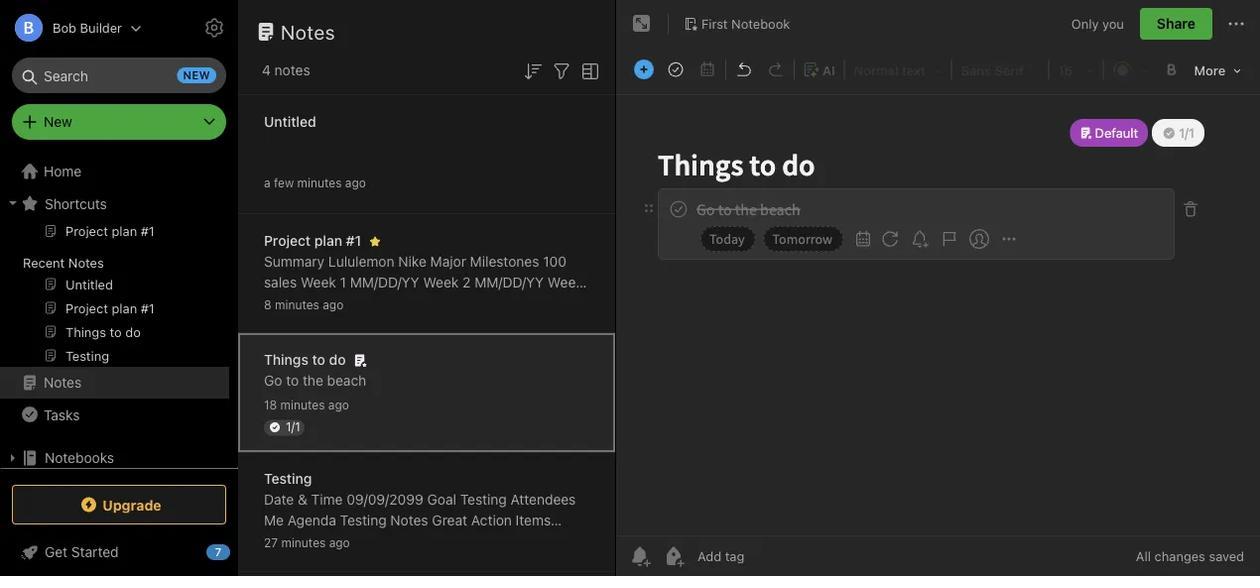 Task type: vqa. For each thing, say whether or not it's contained in the screenshot.
search field inside Main 'element'
no



Task type: describe. For each thing, give the bounding box(es) containing it.
2 horizontal spatial notes
[[487, 533, 523, 550]]

the
[[303, 373, 323, 389]]

week down major
[[423, 274, 459, 291]]

heading level image
[[848, 57, 948, 82]]

le...
[[516, 316, 543, 332]]

0 horizontal spatial notes
[[274, 62, 310, 78]]

&
[[298, 492, 307, 508]]

items
[[516, 512, 551, 529]]

ago for 27 minutes ago
[[329, 536, 350, 550]]

go
[[264, 373, 282, 389]]

notebook
[[731, 16, 790, 31]]

font size image
[[1052, 57, 1100, 82]]

notebooks link
[[0, 443, 229, 474]]

Add tag field
[[696, 548, 844, 565]]

2 vertical spatial 4
[[504, 316, 512, 332]]

0 horizontal spatial testing
[[264, 471, 312, 487]]

mm/dd/yy down milestones in the top left of the page
[[474, 274, 544, 291]]

time
[[311, 492, 343, 508]]

100
[[543, 254, 566, 270]]

Add filters field
[[550, 58, 574, 83]]

new search field
[[26, 58, 216, 93]]

changes
[[1155, 549, 1205, 564]]

tasks button
[[0, 399, 229, 431]]

assignee
[[264, 533, 322, 550]]

0 vertical spatial meeting
[[431, 533, 483, 550]]

Note Editor text field
[[616, 95, 1260, 536]]

add a reminder image
[[628, 545, 652, 569]]

minutes for 8 minutes ago
[[275, 298, 319, 312]]

and
[[359, 554, 383, 571]]

0 horizontal spatial meeting
[[264, 554, 316, 571]]

7
[[215, 546, 222, 559]]

Search text field
[[26, 58, 212, 93]]

goal
[[427, 492, 456, 508]]

things
[[264, 352, 308, 368]]

2 task from the left
[[380, 316, 409, 332]]

new
[[44, 114, 72, 130]]

minutes for 18 minutes ago
[[280, 398, 325, 412]]

Font size field
[[1051, 56, 1101, 83]]

beach
[[327, 373, 366, 389]]

recent notes group
[[0, 219, 229, 375]]

#1
[[346, 233, 361, 249]]

agenda
[[287, 512, 336, 529]]

share
[[1157, 15, 1196, 32]]

upgrade button
[[12, 485, 226, 525]]

3 task from the left
[[425, 316, 454, 332]]

note window element
[[616, 0, 1260, 576]]

Font family field
[[954, 56, 1046, 83]]

Insert field
[[629, 56, 659, 83]]

minutes for 27 minutes ago
[[281, 536, 326, 550]]

09/09/2099
[[347, 492, 424, 508]]

started
[[71, 544, 119, 561]]

clean
[[371, 533, 407, 550]]

Sort options field
[[521, 58, 545, 83]]

week down the 100 at the left top of the page
[[548, 274, 583, 291]]

milestones
[[470, 254, 539, 270]]

new button
[[12, 104, 226, 140]]

notes up 'tasks'
[[44, 375, 82, 391]]

date
[[264, 492, 294, 508]]

2 vertical spatial testing
[[340, 512, 387, 529]]

18 minutes ago
[[264, 398, 349, 412]]

undo image
[[730, 56, 758, 83]]

notes up "4 notes"
[[281, 20, 335, 43]]

notebooks
[[45, 450, 114, 466]]

shortcuts
[[45, 195, 107, 212]]

up
[[411, 533, 427, 550]]

5
[[514, 295, 522, 312]]

bob
[[53, 20, 76, 35]]

status
[[326, 533, 367, 550]]

settings image
[[202, 16, 226, 40]]

plan
[[314, 233, 342, 249]]

View options field
[[574, 58, 602, 83]]

get started
[[45, 544, 119, 561]]

8
[[264, 298, 272, 312]]

do
[[329, 352, 346, 368]]

week down lululemon
[[349, 295, 385, 312]]

add tag image
[[662, 545, 686, 569]]

mm/dd/yy down sales at the left of page
[[276, 295, 346, 312]]

minutes right few at the top left of the page
[[297, 176, 342, 190]]

first notebook
[[702, 16, 790, 31]]

only you
[[1071, 16, 1124, 31]]

summary lululemon nike major milestones 100 sales week 1 mm/dd/yy week 2 mm/dd/yy week 3 mm/dd/yy week 4 mm/dd/yy week 5 mm/dd/yy task 1 task 2 task 3 task 4 le...
[[264, 254, 583, 332]]

to for things
[[312, 352, 325, 368]]

week left 5 at the left bottom
[[474, 295, 510, 312]]



Task type: locate. For each thing, give the bounding box(es) containing it.
expand notebooks image
[[5, 450, 21, 466]]

expand note image
[[630, 12, 654, 36]]

ago
[[345, 176, 366, 190], [323, 298, 344, 312], [328, 398, 349, 412], [329, 536, 350, 550]]

4 left le... on the bottom of page
[[504, 316, 512, 332]]

1 vertical spatial 2
[[413, 316, 421, 332]]

project
[[264, 233, 311, 249]]

1 horizontal spatial 1
[[370, 316, 376, 332]]

1 horizontal spatial meeting
[[431, 533, 483, 550]]

Heading level field
[[847, 56, 949, 83]]

1 horizontal spatial 2
[[462, 274, 471, 291]]

More field
[[1187, 56, 1248, 84]]

1 horizontal spatial notes
[[320, 554, 355, 571]]

all changes saved
[[1136, 549, 1244, 564]]

ago down beach on the bottom of page
[[328, 398, 349, 412]]

notes right recent
[[68, 255, 104, 270]]

builder
[[80, 20, 122, 35]]

saved
[[1209, 549, 1244, 564]]

task left le... on the bottom of page
[[471, 316, 500, 332]]

Font color field
[[1106, 56, 1156, 83]]

8 minutes ago
[[264, 298, 344, 312]]

to right go
[[286, 373, 299, 389]]

few
[[274, 176, 294, 190]]

1 horizontal spatial 3
[[458, 316, 467, 332]]

4 notes
[[262, 62, 310, 78]]

1 vertical spatial 4
[[389, 295, 398, 312]]

great
[[432, 512, 467, 529]]

tasks
[[44, 407, 80, 423]]

actio...
[[387, 554, 430, 571]]

tree containing home
[[0, 156, 238, 576]]

notes down action
[[487, 533, 523, 550]]

minutes
[[297, 176, 342, 190], [275, 298, 319, 312], [280, 398, 325, 412], [281, 536, 326, 550]]

2 horizontal spatial 4
[[504, 316, 512, 332]]

0 horizontal spatial 1
[[340, 274, 346, 291]]

4 up untitled
[[262, 62, 271, 78]]

meeting down great
[[431, 533, 483, 550]]

0 horizontal spatial 3
[[264, 295, 273, 312]]

major
[[430, 254, 466, 270]]

go to the beach
[[264, 373, 366, 389]]

first
[[702, 16, 728, 31]]

ago up #1
[[345, 176, 366, 190]]

1 vertical spatial notes
[[487, 533, 523, 550]]

nike
[[398, 254, 427, 270]]

first notebook button
[[677, 10, 797, 38]]

notes
[[274, 62, 310, 78], [487, 533, 523, 550], [320, 554, 355, 571]]

1 vertical spatial to
[[286, 373, 299, 389]]

4 task from the left
[[471, 316, 500, 332]]

1 vertical spatial 1
[[370, 316, 376, 332]]

get
[[45, 544, 68, 561]]

0 vertical spatial notes
[[274, 62, 310, 78]]

mm/dd/yy down 8 minutes ago
[[264, 316, 333, 332]]

task down major
[[425, 316, 454, 332]]

minutes down agenda
[[281, 536, 326, 550]]

upgrade
[[102, 497, 161, 513]]

send
[[526, 533, 559, 550]]

to for go
[[286, 373, 299, 389]]

more actions image
[[1224, 12, 1248, 36]]

Help and Learning task checklist field
[[0, 537, 238, 569]]

2 horizontal spatial testing
[[460, 492, 507, 508]]

a
[[264, 176, 271, 190]]

0 horizontal spatial to
[[286, 373, 299, 389]]

ago for 18 minutes ago
[[328, 398, 349, 412]]

3 down major
[[458, 316, 467, 332]]

click to collapse image
[[231, 540, 246, 564]]

ago down agenda
[[329, 536, 350, 550]]

2 down nike
[[413, 316, 421, 332]]

3 down sales at the left of page
[[264, 295, 273, 312]]

me
[[264, 512, 284, 529]]

home
[[44, 163, 82, 180]]

notes
[[281, 20, 335, 43], [68, 255, 104, 270], [44, 375, 82, 391], [390, 512, 428, 529]]

0 horizontal spatial 4
[[262, 62, 271, 78]]

0 vertical spatial 3
[[264, 295, 273, 312]]

4 down lululemon
[[389, 295, 398, 312]]

things to do
[[264, 352, 346, 368]]

only
[[1071, 16, 1099, 31]]

meeting
[[431, 533, 483, 550], [264, 554, 316, 571]]

More actions field
[[1224, 8, 1248, 40]]

lululemon
[[328, 254, 394, 270]]

ago for 8 minutes ago
[[323, 298, 344, 312]]

27 minutes ago
[[264, 536, 350, 550]]

1/1
[[286, 420, 300, 434]]

task
[[337, 316, 366, 332], [380, 316, 409, 332], [425, 316, 454, 332], [471, 316, 500, 332]]

ago down lululemon
[[323, 298, 344, 312]]

you
[[1102, 16, 1124, 31]]

notes up untitled
[[274, 62, 310, 78]]

1 horizontal spatial testing
[[340, 512, 387, 529]]

minutes up 1/1 at the left
[[280, 398, 325, 412]]

all
[[1136, 549, 1151, 564]]

0 vertical spatial to
[[312, 352, 325, 368]]

sales
[[264, 274, 297, 291]]

week up 8 minutes ago
[[301, 274, 336, 291]]

action
[[471, 512, 512, 529]]

2
[[462, 274, 471, 291], [413, 316, 421, 332]]

task down nike
[[380, 316, 409, 332]]

1 vertical spatial 3
[[458, 316, 467, 332]]

mm/dd/yy down major
[[401, 295, 471, 312]]

mm/dd/yy down lululemon
[[350, 274, 419, 291]]

testing up 'status'
[[340, 512, 387, 529]]

testing up date
[[264, 471, 312, 487]]

bob builder
[[53, 20, 122, 35]]

untitled
[[264, 114, 316, 130]]

notes inside group
[[68, 255, 104, 270]]

more
[[1194, 63, 1226, 78]]

1 horizontal spatial to
[[312, 352, 325, 368]]

0 vertical spatial 4
[[262, 62, 271, 78]]

mm/dd/yy
[[350, 274, 419, 291], [474, 274, 544, 291], [276, 295, 346, 312], [401, 295, 471, 312], [264, 316, 333, 332]]

out
[[563, 533, 584, 550]]

1 horizontal spatial 4
[[389, 295, 398, 312]]

notes down 'status'
[[320, 554, 355, 571]]

to left the do
[[312, 352, 325, 368]]

to
[[312, 352, 325, 368], [286, 373, 299, 389]]

add filters image
[[550, 59, 574, 83]]

share button
[[1140, 8, 1213, 40]]

2 vertical spatial notes
[[320, 554, 355, 571]]

1
[[340, 274, 346, 291], [370, 316, 376, 332]]

tree
[[0, 156, 238, 576]]

notes inside date & time 09/09/2099 goal testing attendees me agenda testing notes great action items assignee status clean up meeting notes send out meeting notes and actio...
[[390, 512, 428, 529]]

0 horizontal spatial 2
[[413, 316, 421, 332]]

27
[[264, 536, 278, 550]]

recent notes
[[23, 255, 104, 270]]

Account field
[[0, 8, 142, 48]]

3
[[264, 295, 273, 312], [458, 316, 467, 332]]

notes link
[[0, 367, 229, 399]]

0 vertical spatial testing
[[264, 471, 312, 487]]

task up the do
[[337, 316, 366, 332]]

shortcuts button
[[0, 188, 229, 219]]

home link
[[0, 156, 238, 188]]

meeting down assignee
[[264, 554, 316, 571]]

new
[[183, 69, 210, 82]]

attendees
[[511, 492, 576, 508]]

testing up action
[[460, 492, 507, 508]]

week
[[301, 274, 336, 291], [423, 274, 459, 291], [548, 274, 583, 291], [349, 295, 385, 312], [474, 295, 510, 312]]

1 vertical spatial meeting
[[264, 554, 316, 571]]

font family image
[[955, 57, 1045, 82]]

2 down major
[[462, 274, 471, 291]]

task image
[[662, 56, 690, 83]]

font color image
[[1107, 57, 1155, 82]]

1 vertical spatial testing
[[460, 492, 507, 508]]

1 task from the left
[[337, 316, 366, 332]]

summary
[[264, 254, 325, 270]]

notes up up
[[390, 512, 428, 529]]

0 vertical spatial 1
[[340, 274, 346, 291]]

18
[[264, 398, 277, 412]]

recent
[[23, 255, 65, 270]]

0 vertical spatial 2
[[462, 274, 471, 291]]

date & time 09/09/2099 goal testing attendees me agenda testing notes great action items assignee status clean up meeting notes send out meeting notes and actio...
[[264, 492, 584, 571]]

a few minutes ago
[[264, 176, 366, 190]]

minutes down sales at the left of page
[[275, 298, 319, 312]]

project plan #1
[[264, 233, 361, 249]]

4
[[262, 62, 271, 78], [389, 295, 398, 312], [504, 316, 512, 332]]

testing
[[264, 471, 312, 487], [460, 492, 507, 508], [340, 512, 387, 529]]



